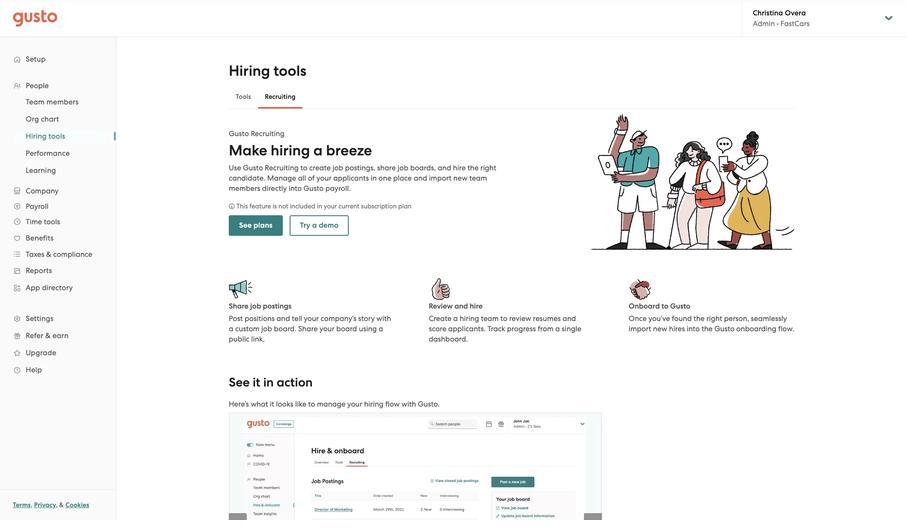 Task type: vqa. For each thing, say whether or not it's contained in the screenshot.
'acquired.'
no



Task type: locate. For each thing, give the bounding box(es) containing it.
time
[[26, 218, 42, 226]]

1 vertical spatial in
[[317, 203, 322, 210]]

app directory link
[[9, 280, 107, 296]]

1 vertical spatial new
[[653, 325, 667, 334]]

into down all
[[289, 184, 302, 193]]

plan
[[398, 203, 412, 210]]

hire inside review and hire create a hiring team to review resumes and score applicants. track progress from a single dashboard.
[[470, 302, 483, 311]]

recruiting up make
[[251, 129, 285, 138]]

one
[[379, 174, 391, 182]]

use
[[229, 164, 241, 172]]

1 horizontal spatial new
[[653, 325, 667, 334]]

see
[[239, 221, 252, 230], [229, 376, 250, 391]]

your right tell
[[304, 315, 319, 323]]

and right review
[[454, 302, 468, 311]]

right inside gusto recruiting make hiring a breeze use gusto recruiting to create job postings, share job boards, and hire the right candidate. manage all of your applicants in one place and import new team members directly into gusto payroll.
[[480, 164, 496, 172]]

1 vertical spatial hiring
[[460, 315, 479, 323]]

create
[[429, 315, 452, 323]]

in left one
[[371, 174, 377, 182]]

and
[[438, 164, 451, 172], [414, 174, 427, 182], [454, 302, 468, 311], [277, 315, 290, 323], [563, 315, 576, 323]]

the
[[468, 164, 479, 172], [694, 315, 705, 323], [702, 325, 713, 334]]

in up what
[[263, 376, 274, 391]]

see up here's
[[229, 376, 250, 391]]

cookies button
[[65, 500, 89, 511]]

0 horizontal spatial into
[[289, 184, 302, 193]]

0 horizontal spatial import
[[429, 174, 452, 182]]

new
[[453, 174, 468, 182], [653, 325, 667, 334]]

taxes
[[26, 250, 44, 259]]

recruiting right tools button
[[265, 93, 296, 101]]

gusto up found
[[670, 302, 690, 311]]

0 horizontal spatial hiring
[[26, 132, 47, 141]]

hiring tools
[[229, 62, 306, 80], [26, 132, 65, 141]]

2 vertical spatial in
[[263, 376, 274, 391]]

share
[[229, 302, 249, 311], [298, 325, 318, 334]]

current
[[338, 203, 359, 210]]

hiring tools link
[[15, 129, 107, 144]]

applicants
[[333, 174, 369, 182]]

2 horizontal spatial hiring
[[460, 315, 479, 323]]

with right story
[[377, 315, 391, 323]]

like
[[295, 400, 306, 409]]

& left cookies button
[[59, 502, 64, 509]]

payroll
[[26, 202, 49, 211]]

1 vertical spatial hire
[[470, 302, 483, 311]]

time tools button
[[9, 214, 107, 230]]

tools down the payroll dropdown button
[[44, 218, 60, 226]]

import down once
[[629, 325, 651, 334]]

hiring up manage
[[271, 142, 310, 159]]

tools up performance link
[[49, 132, 65, 141]]

plans
[[254, 221, 272, 230]]

with right flow
[[402, 400, 416, 409]]

& inside dropdown button
[[46, 250, 51, 259]]

gusto down person,
[[714, 325, 735, 334]]

&
[[46, 250, 51, 259], [45, 332, 51, 340], [59, 502, 64, 509]]

hiring tools up recruiting button
[[229, 62, 306, 80]]

1 horizontal spatial in
[[317, 203, 322, 210]]

benefits
[[26, 234, 54, 243]]

members inside list
[[47, 98, 79, 106]]

it up what
[[253, 376, 260, 391]]

job
[[332, 164, 343, 172], [398, 164, 408, 172], [250, 302, 261, 311], [261, 325, 272, 334]]

admin
[[753, 19, 775, 28]]

privacy
[[34, 502, 56, 509]]

in right included
[[317, 203, 322, 210]]

1 horizontal spatial into
[[687, 325, 700, 334]]

hiring inside list
[[26, 132, 47, 141]]

, left cookies button
[[56, 502, 58, 509]]

1 vertical spatial &
[[45, 332, 51, 340]]

here's
[[229, 400, 249, 409]]

& right taxes
[[46, 250, 51, 259]]

0 vertical spatial hire
[[453, 164, 466, 172]]

1 vertical spatial see
[[229, 376, 250, 391]]

overa
[[785, 9, 806, 18]]

try
[[300, 221, 310, 230]]

hire inside gusto recruiting make hiring a breeze use gusto recruiting to create job postings, share job boards, and hire the right candidate. manage all of your applicants in one place and import new team members directly into gusto payroll.
[[453, 164, 466, 172]]

taxes & compliance button
[[9, 247, 107, 262]]

, left privacy link
[[31, 502, 32, 509]]

create
[[309, 164, 331, 172]]

hire up applicants.
[[470, 302, 483, 311]]

0 vertical spatial right
[[480, 164, 496, 172]]

right
[[480, 164, 496, 172], [706, 315, 722, 323]]

0 vertical spatial in
[[371, 174, 377, 182]]

into down found
[[687, 325, 700, 334]]

hiring tools inside list
[[26, 132, 65, 141]]

team
[[469, 174, 487, 182], [481, 315, 499, 323]]

0 horizontal spatial hiring tools
[[26, 132, 65, 141]]

action
[[277, 376, 313, 391]]

0 horizontal spatial members
[[47, 98, 79, 106]]

hiring up applicants.
[[460, 315, 479, 323]]

1 vertical spatial the
[[694, 315, 705, 323]]

share down tell
[[298, 325, 318, 334]]

0 horizontal spatial new
[[453, 174, 468, 182]]

a right "using"
[[379, 325, 383, 334]]

you've
[[649, 315, 670, 323]]

a right the try
[[312, 221, 317, 230]]

tools inside dropdown button
[[44, 218, 60, 226]]

members down candidate.
[[229, 184, 260, 193]]

2 list from the top
[[0, 93, 116, 179]]

link.
[[251, 335, 265, 344]]

1 horizontal spatial ,
[[56, 502, 58, 509]]

1 horizontal spatial share
[[298, 325, 318, 334]]

this
[[236, 203, 248, 210]]

recruiting
[[265, 93, 296, 101], [251, 129, 285, 138], [265, 164, 299, 172]]

0 horizontal spatial share
[[229, 302, 249, 311]]

0 horizontal spatial hire
[[453, 164, 466, 172]]

taxes & compliance
[[26, 250, 92, 259]]

it
[[253, 376, 260, 391], [270, 400, 274, 409]]

0 vertical spatial hiring
[[229, 62, 270, 80]]

performance
[[26, 149, 70, 158]]

1 horizontal spatial hire
[[470, 302, 483, 311]]

your down create
[[317, 174, 332, 182]]

gusto down of
[[304, 184, 324, 193]]

to up track
[[500, 315, 507, 323]]

it right what
[[270, 400, 274, 409]]

using
[[359, 325, 377, 334]]

list
[[0, 78, 116, 379], [0, 93, 116, 179]]

to inside onboard to gusto once you've found the right person, seamlessly import new hires into the gusto onboarding flow.
[[662, 302, 669, 311]]

0 vertical spatial recruiting
[[265, 93, 296, 101]]

recruiting image
[[591, 114, 794, 250]]

0 vertical spatial it
[[253, 376, 260, 391]]

to inside review and hire create a hiring team to review resumes and score applicants. track progress from a single dashboard.
[[500, 315, 507, 323]]

0 vertical spatial share
[[229, 302, 249, 311]]

import
[[429, 174, 452, 182], [629, 325, 651, 334]]

payroll button
[[9, 199, 107, 214]]

to up all
[[300, 164, 307, 172]]

share up post
[[229, 302, 249, 311]]

0 vertical spatial hiring
[[271, 142, 310, 159]]

compliance
[[53, 250, 92, 259]]

a inside gusto recruiting make hiring a breeze use gusto recruiting to create job postings, share job boards, and hire the right candidate. manage all of your applicants in one place and import new team members directly into gusto payroll.
[[313, 142, 323, 159]]

boards,
[[410, 164, 436, 172]]

team members link
[[15, 94, 107, 110]]

right inside onboard to gusto once you've found the right person, seamlessly import new hires into the gusto onboarding flow.
[[706, 315, 722, 323]]

1 vertical spatial import
[[629, 325, 651, 334]]

looks
[[276, 400, 293, 409]]

0 vertical spatial import
[[429, 174, 452, 182]]

into inside gusto recruiting make hiring a breeze use gusto recruiting to create job postings, share job boards, and hire the right candidate. manage all of your applicants in one place and import new team members directly into gusto payroll.
[[289, 184, 302, 193]]

0 vertical spatial members
[[47, 98, 79, 106]]

board
[[336, 325, 357, 334]]

0 vertical spatial with
[[377, 315, 391, 323]]

terms , privacy , & cookies
[[13, 502, 89, 509]]

0 vertical spatial see
[[239, 221, 252, 230]]

0 vertical spatial into
[[289, 184, 302, 193]]

home image
[[13, 10, 57, 27]]

1 list from the top
[[0, 78, 116, 379]]

0 horizontal spatial right
[[480, 164, 496, 172]]

1 vertical spatial team
[[481, 315, 499, 323]]

payroll.
[[325, 184, 351, 193]]

1 vertical spatial hiring tools
[[26, 132, 65, 141]]

hiring
[[271, 142, 310, 159], [460, 315, 479, 323], [364, 400, 383, 409]]

hiring tools up performance
[[26, 132, 65, 141]]

0 vertical spatial tools
[[274, 62, 306, 80]]

& for earn
[[45, 332, 51, 340]]

1 horizontal spatial members
[[229, 184, 260, 193]]

try a demo button
[[290, 215, 349, 236]]

0 vertical spatial team
[[469, 174, 487, 182]]

with inside share job postings post positions and tell your company's story with a custom job board. share your board using a public link.
[[377, 315, 391, 323]]

help link
[[9, 362, 107, 378]]

1 vertical spatial with
[[402, 400, 416, 409]]

your inside gusto recruiting make hiring a breeze use gusto recruiting to create job postings, share job boards, and hire the right candidate. manage all of your applicants in one place and import new team members directly into gusto payroll.
[[317, 174, 332, 182]]

2 horizontal spatial in
[[371, 174, 377, 182]]

& for compliance
[[46, 250, 51, 259]]

a
[[313, 142, 323, 159], [312, 221, 317, 230], [453, 315, 458, 323], [229, 325, 233, 334], [379, 325, 383, 334], [555, 325, 560, 334]]

1 vertical spatial right
[[706, 315, 722, 323]]

hiring down org
[[26, 132, 47, 141]]

0 vertical spatial new
[[453, 174, 468, 182]]

1 vertical spatial members
[[229, 184, 260, 193]]

tools up recruiting button
[[274, 62, 306, 80]]

team inside gusto recruiting make hiring a breeze use gusto recruiting to create job postings, share job boards, and hire the right candidate. manage all of your applicants in one place and import new team members directly into gusto payroll.
[[469, 174, 487, 182]]

1 horizontal spatial right
[[706, 315, 722, 323]]

0 vertical spatial hiring tools
[[229, 62, 306, 80]]

review
[[429, 302, 453, 311]]

see plans button
[[229, 215, 283, 236]]

hiring left flow
[[364, 400, 383, 409]]

with for it
[[402, 400, 416, 409]]

2 vertical spatial tools
[[44, 218, 60, 226]]

members
[[47, 98, 79, 106], [229, 184, 260, 193]]

and up 'board.'
[[277, 315, 290, 323]]

with for postings
[[377, 315, 391, 323]]

hire
[[453, 164, 466, 172], [470, 302, 483, 311]]

see left plans
[[239, 221, 252, 230]]

& left earn
[[45, 332, 51, 340]]

1 vertical spatial into
[[687, 325, 700, 334]]

1 horizontal spatial with
[[402, 400, 416, 409]]

see inside button
[[239, 221, 252, 230]]

1 horizontal spatial it
[[270, 400, 274, 409]]

job up the place
[[398, 164, 408, 172]]

import down boards,
[[429, 174, 452, 182]]

make
[[229, 142, 267, 159]]

to right like
[[308, 400, 315, 409]]

0 horizontal spatial with
[[377, 315, 391, 323]]

team inside review and hire create a hiring team to review resumes and score applicants. track progress from a single dashboard.
[[481, 315, 499, 323]]

setup
[[26, 55, 46, 63]]

your down company's
[[320, 325, 335, 334]]

positions
[[245, 315, 275, 323]]

job up the positions
[[250, 302, 261, 311]]

1 horizontal spatial import
[[629, 325, 651, 334]]

0 horizontal spatial in
[[263, 376, 274, 391]]

and up single
[[563, 315, 576, 323]]

your right manage
[[347, 400, 362, 409]]

0 horizontal spatial hiring
[[271, 142, 310, 159]]

hiring up tools
[[229, 62, 270, 80]]

fastcars
[[781, 19, 810, 28]]

0 vertical spatial the
[[468, 164, 479, 172]]

a up create
[[313, 142, 323, 159]]

1 vertical spatial hiring
[[26, 132, 47, 141]]

gusto up candidate.
[[243, 164, 263, 172]]

0 horizontal spatial ,
[[31, 502, 32, 509]]

2 vertical spatial hiring
[[364, 400, 383, 409]]

members down people dropdown button
[[47, 98, 79, 106]]

to up the you've
[[662, 302, 669, 311]]

gusto
[[229, 129, 249, 138], [243, 164, 263, 172], [304, 184, 324, 193], [670, 302, 690, 311], [714, 325, 735, 334]]

what
[[251, 400, 268, 409]]

hire right boards,
[[453, 164, 466, 172]]

1 vertical spatial share
[[298, 325, 318, 334]]

recruiting up manage
[[265, 164, 299, 172]]

0 vertical spatial &
[[46, 250, 51, 259]]

flow.
[[778, 325, 794, 334]]

with
[[377, 315, 391, 323], [402, 400, 416, 409]]



Task type: describe. For each thing, give the bounding box(es) containing it.
refer & earn
[[26, 332, 69, 340]]

into inside onboard to gusto once you've found the right person, seamlessly import new hires into the gusto onboarding flow.
[[687, 325, 700, 334]]

settings
[[26, 315, 54, 323]]

earn
[[52, 332, 69, 340]]

a right the from
[[555, 325, 560, 334]]

applicants.
[[448, 325, 486, 334]]

gusto recruiting make hiring a breeze use gusto recruiting to create job postings, share job boards, and hire the right candidate. manage all of your applicants in one place and import new team members directly into gusto payroll.
[[229, 129, 496, 193]]

review
[[509, 315, 531, 323]]

public
[[229, 335, 249, 344]]

hiring inside review and hire create a hiring team to review resumes and score applicants. track progress from a single dashboard.
[[460, 315, 479, 323]]

all
[[298, 174, 306, 182]]

org chart link
[[15, 111, 107, 127]]

to inside gusto recruiting make hiring a breeze use gusto recruiting to create job postings, share job boards, and hire the right candidate. manage all of your applicants in one place and import new team members directly into gusto payroll.
[[300, 164, 307, 172]]

cookies
[[65, 502, 89, 509]]

included
[[290, 203, 315, 210]]

2 vertical spatial recruiting
[[265, 164, 299, 172]]

people
[[26, 81, 49, 90]]

reports link
[[9, 263, 107, 279]]

see it in action
[[229, 376, 313, 391]]

1 vertical spatial it
[[270, 400, 274, 409]]

postings
[[263, 302, 291, 311]]

new inside onboard to gusto once you've found the right person, seamlessly import new hires into the gusto onboarding flow.
[[653, 325, 667, 334]]

and down boards,
[[414, 174, 427, 182]]

a down post
[[229, 325, 233, 334]]

0 horizontal spatial it
[[253, 376, 260, 391]]

a inside button
[[312, 221, 317, 230]]

of
[[308, 174, 315, 182]]

new inside gusto recruiting make hiring a breeze use gusto recruiting to create job postings, share job boards, and hire the right candidate. manage all of your applicants in one place and import new team members directly into gusto payroll.
[[453, 174, 468, 182]]

job up applicants
[[332, 164, 343, 172]]

person,
[[724, 315, 749, 323]]

import inside onboard to gusto once you've found the right person, seamlessly import new hires into the gusto onboarding flow.
[[629, 325, 651, 334]]

single
[[562, 325, 581, 334]]

and right boards,
[[438, 164, 451, 172]]

performance link
[[15, 146, 107, 161]]

2 , from the left
[[56, 502, 58, 509]]

candidate.
[[229, 174, 265, 182]]

terms
[[13, 502, 31, 509]]

•
[[777, 19, 779, 28]]

recruiting button
[[258, 87, 302, 107]]

the inside gusto recruiting make hiring a breeze use gusto recruiting to create job postings, share job boards, and hire the right candidate. manage all of your applicants in one place and import new team members directly into gusto payroll.
[[468, 164, 479, 172]]

see for see plans
[[239, 221, 252, 230]]

breeze
[[326, 142, 372, 159]]

help
[[26, 366, 42, 374]]

2 vertical spatial &
[[59, 502, 64, 509]]

upgrade link
[[9, 345, 107, 361]]

christina
[[753, 9, 783, 18]]

share
[[377, 164, 396, 172]]

your left current
[[324, 203, 337, 210]]

org
[[26, 115, 39, 123]]

see plans
[[239, 221, 272, 230]]

learning
[[26, 166, 56, 175]]

directory
[[42, 284, 73, 292]]

and inside share job postings post positions and tell your company's story with a custom job board. share your board using a public link.
[[277, 315, 290, 323]]

reports
[[26, 267, 52, 275]]

1 , from the left
[[31, 502, 32, 509]]

demo
[[319, 221, 339, 230]]

track
[[487, 325, 505, 334]]

members inside gusto recruiting make hiring a breeze use gusto recruiting to create job postings, share job boards, and hire the right candidate. manage all of your applicants in one place and import new team members directly into gusto payroll.
[[229, 184, 260, 193]]

review and hire create a hiring team to review resumes and score applicants. track progress from a single dashboard.
[[429, 302, 581, 344]]

list containing people
[[0, 78, 116, 379]]

chart
[[41, 115, 59, 123]]

company's
[[321, 315, 356, 323]]

hiring inside gusto recruiting make hiring a breeze use gusto recruiting to create job postings, share job boards, and hire the right candidate. manage all of your applicants in one place and import new team members directly into gusto payroll.
[[271, 142, 310, 159]]

dashboard.
[[429, 335, 468, 344]]

recruiting inside button
[[265, 93, 296, 101]]

terms link
[[13, 502, 31, 509]]

app
[[26, 284, 40, 292]]

1 vertical spatial recruiting
[[251, 129, 285, 138]]

team
[[26, 98, 45, 106]]

try a demo
[[300, 221, 339, 230]]

custom
[[235, 325, 260, 334]]

gusto up make
[[229, 129, 249, 138]]

hiring tools tab list
[[229, 85, 794, 109]]

time tools
[[26, 218, 60, 226]]

hires
[[669, 325, 685, 334]]

feature
[[249, 203, 271, 210]]

app directory
[[26, 284, 73, 292]]

company button
[[9, 183, 107, 199]]

onboard to gusto once you've found the right person, seamlessly import new hires into the gusto onboarding flow.
[[629, 302, 794, 334]]

tools
[[236, 93, 251, 101]]

setup link
[[9, 51, 107, 67]]

refer
[[26, 332, 43, 340]]

onboarding
[[736, 325, 776, 334]]

1 vertical spatial tools
[[49, 132, 65, 141]]

org chart
[[26, 115, 59, 123]]

import inside gusto recruiting make hiring a breeze use gusto recruiting to create job postings, share job boards, and hire the right candidate. manage all of your applicants in one place and import new team members directly into gusto payroll.
[[429, 174, 452, 182]]

see for see it in action
[[229, 376, 250, 391]]

benefits link
[[9, 231, 107, 246]]

share job postings post positions and tell your company's story with a custom job board. share your board using a public link.
[[229, 302, 391, 344]]

1 horizontal spatial hiring tools
[[229, 62, 306, 80]]

job down the positions
[[261, 325, 272, 334]]

is
[[273, 203, 277, 210]]

story
[[358, 315, 375, 323]]

list containing team members
[[0, 93, 116, 179]]

a up applicants.
[[453, 315, 458, 323]]

1 horizontal spatial hiring
[[229, 62, 270, 80]]

1 horizontal spatial hiring
[[364, 400, 383, 409]]

seamlessly
[[751, 315, 787, 323]]

board.
[[274, 325, 296, 334]]

directly
[[262, 184, 287, 193]]

resumes
[[533, 315, 561, 323]]

from
[[538, 325, 554, 334]]

see an overview of open positions image
[[230, 414, 601, 521]]

refer & earn link
[[9, 328, 107, 344]]

people button
[[9, 78, 107, 93]]

gusto navigation element
[[0, 37, 116, 392]]

found
[[672, 315, 692, 323]]

christina overa admin • fastcars
[[753, 9, 810, 28]]

not
[[278, 203, 288, 210]]

privacy link
[[34, 502, 56, 509]]

place
[[393, 174, 412, 182]]

tell
[[292, 315, 302, 323]]

in inside gusto recruiting make hiring a breeze use gusto recruiting to create job postings, share job boards, and hire the right candidate. manage all of your applicants in one place and import new team members directly into gusto payroll.
[[371, 174, 377, 182]]

company
[[26, 187, 59, 195]]

postings,
[[345, 164, 375, 172]]

2 vertical spatial the
[[702, 325, 713, 334]]

here's what it looks like to manage your hiring flow with gusto.
[[229, 400, 440, 409]]

gusto.
[[418, 400, 440, 409]]



